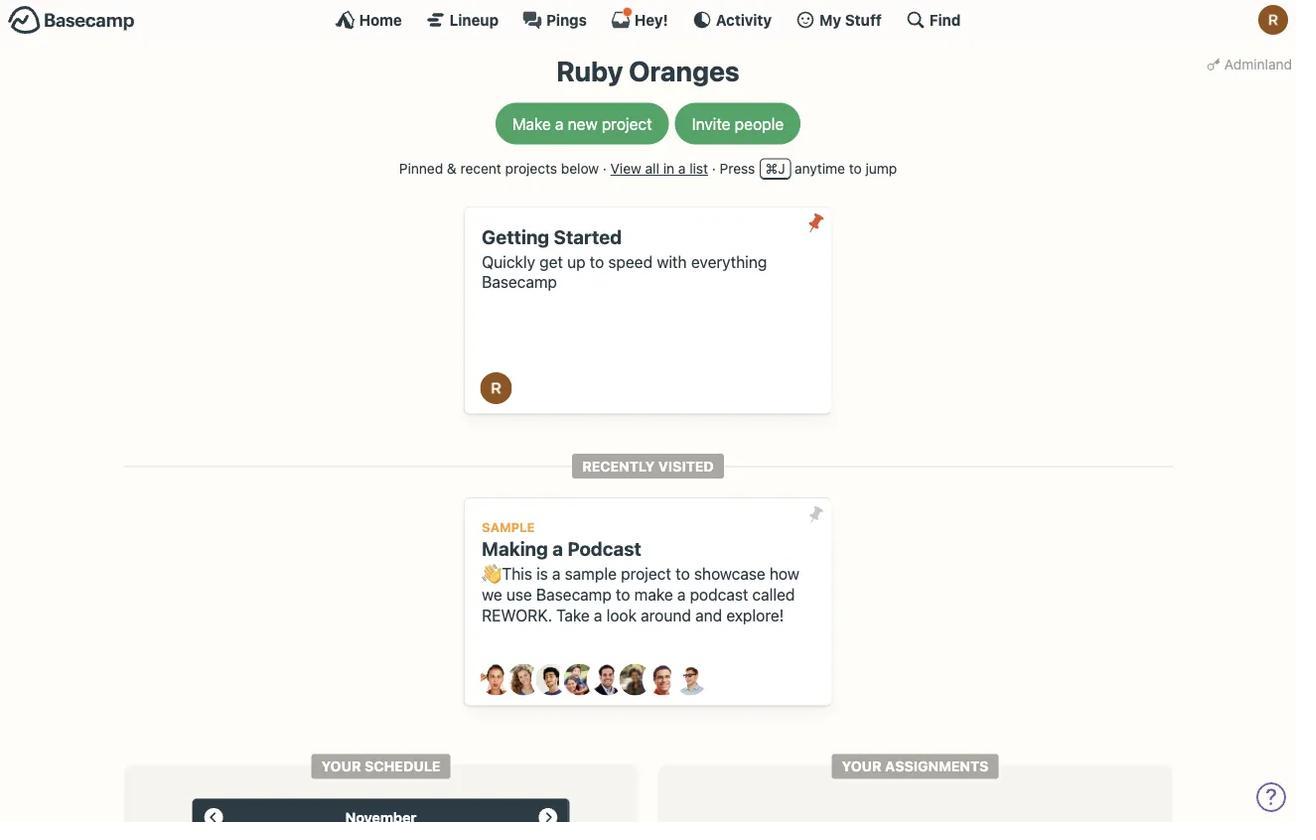 Task type: vqa. For each thing, say whether or not it's contained in the screenshot.
· Press
yes



Task type: locate. For each thing, give the bounding box(es) containing it.
find
[[930, 11, 961, 28]]

switch accounts image
[[8, 5, 135, 36]]

basecamp inside getting started quickly get up to speed with everything basecamp
[[482, 273, 557, 292]]

basecamp
[[482, 273, 557, 292], [536, 585, 612, 604]]

pinned
[[399, 161, 443, 177]]

1 your from the left
[[321, 759, 361, 775]]

we
[[482, 585, 502, 604]]

this
[[502, 565, 532, 583]]

· right list
[[712, 161, 716, 177]]

schedule
[[365, 759, 441, 775]]

to left jump
[[849, 161, 862, 177]]

main element
[[0, 0, 1296, 39]]

anytime
[[795, 161, 845, 177]]

get
[[539, 252, 563, 271]]

to
[[849, 161, 862, 177], [590, 252, 604, 271], [676, 565, 690, 583], [616, 585, 630, 604]]

0 horizontal spatial ruby image
[[480, 373, 512, 404]]

podcast
[[568, 538, 642, 560]]

ruby image
[[1259, 5, 1288, 35], [480, 373, 512, 404]]

explore!
[[726, 606, 784, 625]]

making
[[482, 538, 548, 560]]

1 horizontal spatial your
[[842, 759, 882, 775]]

None submit
[[800, 207, 832, 239], [800, 499, 832, 530], [800, 207, 832, 239], [800, 499, 832, 530]]

0 horizontal spatial your
[[321, 759, 361, 775]]

make
[[512, 114, 551, 133]]

list
[[690, 161, 708, 177]]

everything
[[691, 252, 767, 271]]

· press
[[712, 161, 755, 177]]

a right making
[[553, 538, 563, 560]]

recently visited
[[582, 458, 714, 475]]

people
[[735, 114, 784, 133]]

1 · from the left
[[603, 161, 607, 177]]

your left schedule
[[321, 759, 361, 775]]

nicole katz image
[[619, 664, 651, 696]]

take
[[556, 606, 590, 625]]

look
[[607, 606, 637, 625]]

a right is
[[552, 565, 561, 583]]

· left view
[[603, 161, 607, 177]]

up
[[567, 252, 586, 271]]

find button
[[906, 10, 961, 30]]

victor cooper image
[[675, 664, 707, 696]]

project up make
[[621, 565, 671, 583]]

getting
[[482, 226, 549, 248]]

showcase
[[694, 565, 766, 583]]

j
[[778, 161, 785, 177]]

2 your from the left
[[842, 759, 882, 775]]

1 vertical spatial basecamp
[[536, 585, 612, 604]]

0 horizontal spatial ·
[[603, 161, 607, 177]]

is
[[536, 565, 548, 583]]

·
[[603, 161, 607, 177], [712, 161, 716, 177]]

a right in
[[678, 161, 686, 177]]

view
[[611, 161, 641, 177]]

ruby
[[557, 55, 623, 87]]

0 vertical spatial ruby image
[[1259, 5, 1288, 35]]

to right up
[[590, 252, 604, 271]]

my stuff button
[[796, 10, 882, 30]]

1 horizontal spatial ·
[[712, 161, 716, 177]]

basecamp down quickly
[[482, 273, 557, 292]]

1 horizontal spatial ruby image
[[1259, 5, 1288, 35]]

recent
[[460, 161, 501, 177]]

below
[[561, 161, 599, 177]]

your for your assignments
[[842, 759, 882, 775]]

make
[[634, 585, 673, 604]]

0 vertical spatial basecamp
[[482, 273, 557, 292]]

speed
[[608, 252, 653, 271]]

visited
[[658, 458, 714, 475]]

project right new
[[602, 114, 652, 133]]

your left the assignments
[[842, 759, 882, 775]]

basecamp up the take
[[536, 585, 612, 604]]

a
[[555, 114, 564, 133], [678, 161, 686, 177], [553, 538, 563, 560], [552, 565, 561, 583], [677, 585, 686, 604], [594, 606, 602, 625]]

project
[[602, 114, 652, 133], [621, 565, 671, 583]]

2 · from the left
[[712, 161, 716, 177]]

with
[[657, 252, 687, 271]]

home
[[359, 11, 402, 28]]

started
[[554, 226, 622, 248]]

assignments
[[885, 759, 989, 775]]

to up podcast
[[676, 565, 690, 583]]

home link
[[335, 10, 402, 30]]

1 vertical spatial ruby image
[[480, 373, 512, 404]]

sample
[[565, 565, 617, 583]]

1 vertical spatial project
[[621, 565, 671, 583]]

your
[[321, 759, 361, 775], [842, 759, 882, 775]]

adminland
[[1225, 56, 1292, 72]]

invite
[[692, 114, 731, 133]]

your assignments
[[842, 759, 989, 775]]

your schedule
[[321, 759, 441, 775]]

quickly
[[482, 252, 535, 271]]

ruby image inside main element
[[1259, 5, 1288, 35]]

new
[[568, 114, 598, 133]]



Task type: describe. For each thing, give the bounding box(es) containing it.
&
[[447, 161, 457, 177]]

project inside sample making a podcast 👋 this is a sample project to showcase how we use basecamp to make a podcast called rework. take a look around and explore!
[[621, 565, 671, 583]]

lineup
[[450, 11, 499, 28]]

a up around
[[677, 585, 686, 604]]

my stuff
[[820, 11, 882, 28]]

projects
[[505, 161, 557, 177]]

👋
[[482, 565, 498, 583]]

a left new
[[555, 114, 564, 133]]

rework.
[[482, 606, 552, 625]]

make a new project
[[512, 114, 652, 133]]

use
[[506, 585, 532, 604]]

josh fiske image
[[592, 664, 623, 696]]

basecamp inside sample making a podcast 👋 this is a sample project to showcase how we use basecamp to make a podcast called rework. take a look around and explore!
[[536, 585, 612, 604]]

a left look
[[594, 606, 602, 625]]

adminland link
[[1203, 50, 1296, 78]]

⌘
[[765, 161, 778, 177]]

jared davis image
[[536, 664, 568, 696]]

invite people link
[[675, 103, 801, 145]]

0 vertical spatial project
[[602, 114, 652, 133]]

ruby oranges
[[557, 55, 740, 87]]

oranges
[[629, 55, 740, 87]]

recently
[[582, 458, 655, 475]]

invite people
[[692, 114, 784, 133]]

stuff
[[845, 11, 882, 28]]

steve marsh image
[[647, 664, 679, 696]]

cheryl walters image
[[508, 664, 540, 696]]

hey! button
[[611, 7, 668, 30]]

annie bryan image
[[480, 664, 512, 696]]

podcast
[[690, 585, 748, 604]]

jennifer young image
[[564, 664, 595, 696]]

sample making a podcast 👋 this is a sample project to showcase how we use basecamp to make a podcast called rework. take a look around and explore!
[[482, 520, 799, 625]]

to inside getting started quickly get up to speed with everything basecamp
[[590, 252, 604, 271]]

activity
[[716, 11, 772, 28]]

your for your schedule
[[321, 759, 361, 775]]

make a new project link
[[495, 103, 669, 145]]

pinned & recent projects below · view all in a list
[[399, 161, 708, 177]]

in
[[663, 161, 675, 177]]

press
[[720, 161, 755, 177]]

and
[[695, 606, 722, 625]]

⌘ j anytime to jump
[[765, 161, 897, 177]]

how
[[770, 565, 799, 583]]

all
[[645, 161, 659, 177]]

pings button
[[523, 10, 587, 30]]

jump
[[866, 161, 897, 177]]

my
[[820, 11, 842, 28]]

pings
[[546, 11, 587, 28]]

around
[[641, 606, 691, 625]]

to up look
[[616, 585, 630, 604]]

hey!
[[635, 11, 668, 28]]

sample
[[482, 520, 535, 535]]

called
[[752, 585, 795, 604]]

lineup link
[[426, 10, 499, 30]]

activity link
[[692, 10, 772, 30]]

view all in a list link
[[611, 161, 708, 177]]

getting started quickly get up to speed with everything basecamp
[[482, 226, 767, 292]]



